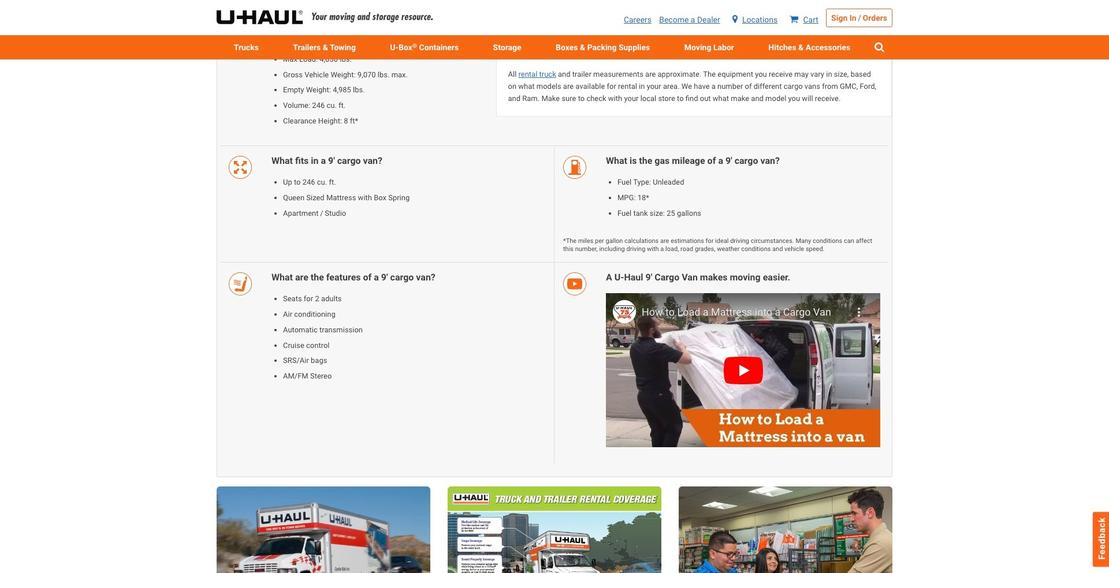 Task type: vqa. For each thing, say whether or not it's contained in the screenshot.
first menu item from the right
yes



Task type: locate. For each thing, give the bounding box(es) containing it.
1 menu item from the left
[[217, 35, 276, 60]]

banner
[[0, 0, 1109, 60]]

section
[[208, 487, 901, 574]]

u-haul truck information slide image
[[448, 487, 661, 574]]

u-haul store employee with customers image
[[679, 487, 892, 574]]

5 menu item from the left
[[667, 35, 751, 60]]

menu item
[[217, 35, 276, 60], [276, 35, 373, 60], [476, 35, 539, 60], [539, 35, 667, 60], [667, 35, 751, 60], [751, 35, 868, 60]]

4 menu item from the left
[[539, 35, 667, 60]]

menu
[[217, 35, 892, 60]]

2 menu item from the left
[[276, 35, 373, 60]]

3 menu item from the left
[[476, 35, 539, 60]]

9' cargo van image
[[508, 0, 744, 59]]



Task type: describe. For each thing, give the bounding box(es) containing it.
6 menu item from the left
[[751, 35, 868, 60]]

u-haul truck with car dolly image
[[217, 487, 430, 574]]



